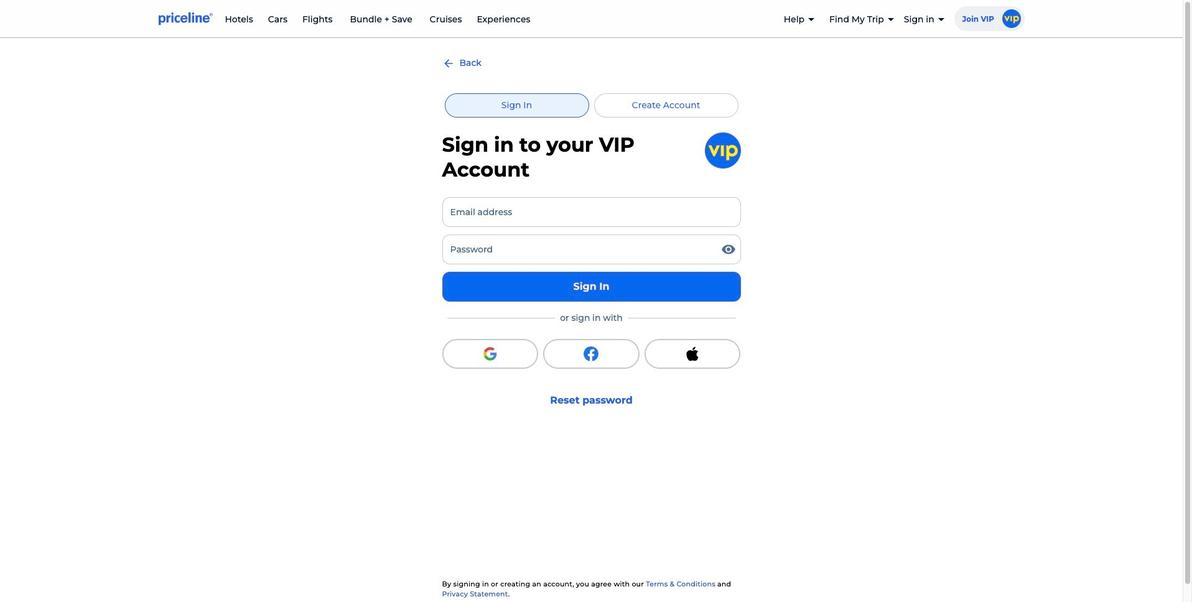 Task type: vqa. For each thing, say whether or not it's contained in the screenshot.
NÜ image
no



Task type: describe. For each thing, give the bounding box(es) containing it.
Password password field
[[442, 235, 741, 265]]

sign in with google image
[[483, 347, 498, 362]]



Task type: locate. For each thing, give the bounding box(es) containing it.
vip badge icon image
[[1002, 9, 1021, 28]]

vip logo image
[[705, 133, 741, 169]]

sign in with facebook image
[[584, 347, 599, 362]]

sign in with apple image
[[685, 347, 700, 362]]

Email address text field
[[442, 198, 741, 227]]

priceline.com home image
[[158, 12, 213, 26]]

tab list
[[442, 94, 741, 118]]



